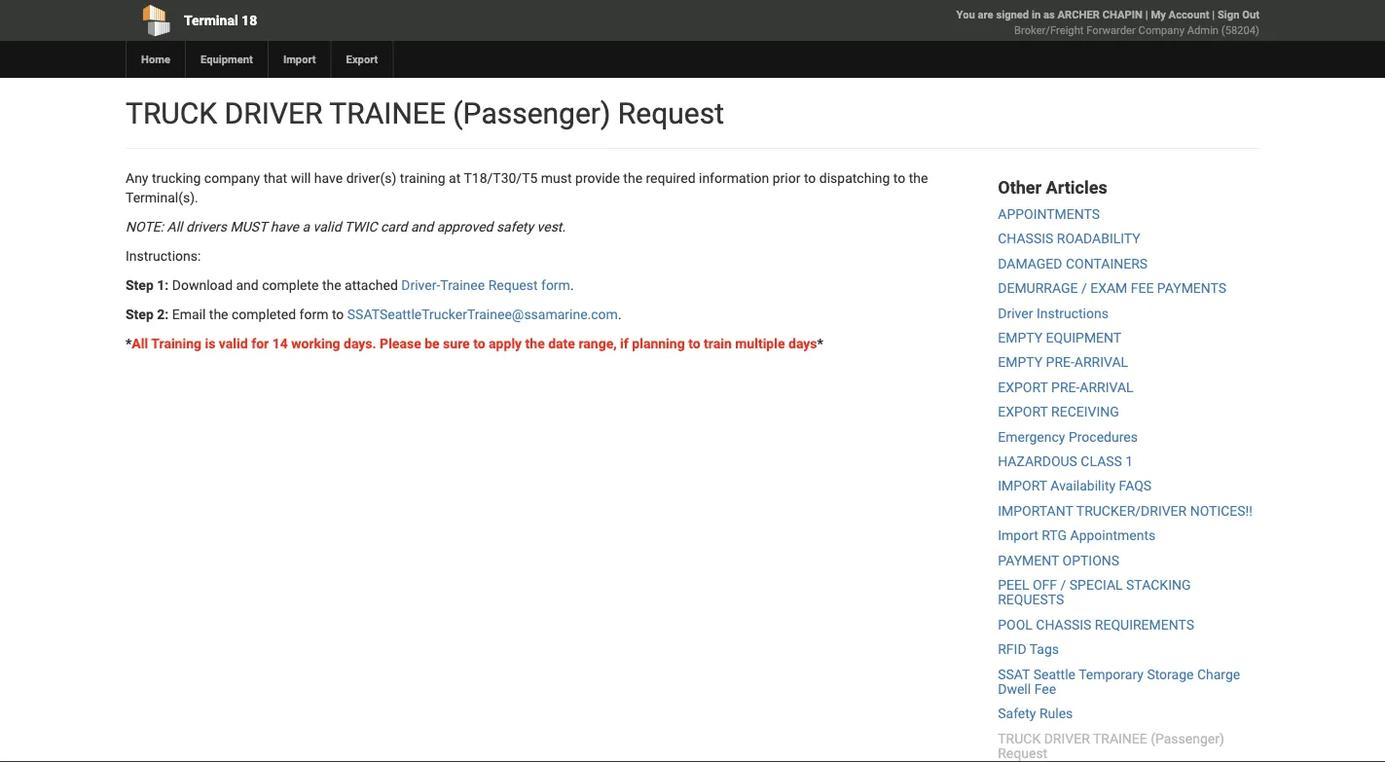 Task type: locate. For each thing, give the bounding box(es) containing it.
1 * from the left
[[126, 335, 132, 352]]

step for step 2: email the completed form to ssatseattletruckertrainee@ssamarine.com .
[[126, 306, 154, 322]]

export up export receiving link
[[998, 379, 1048, 395]]

0 horizontal spatial trainee
[[329, 96, 446, 130]]

2 step from the top
[[126, 306, 154, 322]]

request down the safety
[[998, 746, 1048, 762]]

1 horizontal spatial request
[[618, 96, 724, 130]]

home link
[[126, 41, 185, 78]]

company
[[1139, 24, 1185, 37]]

dwell
[[998, 681, 1031, 698]]

. up if
[[618, 306, 622, 322]]

0 vertical spatial trainee
[[329, 96, 446, 130]]

| left sign at the top right
[[1213, 8, 1215, 21]]

step 1: download and complete the attached driver-trainee request form .
[[126, 277, 574, 293]]

empty down driver
[[998, 330, 1043, 346]]

twic
[[344, 219, 377, 235]]

0 vertical spatial .
[[571, 277, 574, 293]]

rtg
[[1042, 528, 1067, 544]]

the right provide on the top of page
[[624, 170, 643, 186]]

any trucking company that will have driver(s) training at t18/t30/t5 must provide the required information prior to dispatching to the terminal(s).
[[126, 170, 928, 205]]

step left 1:
[[126, 277, 154, 293]]

equipment
[[1046, 330, 1122, 346]]

request up required
[[618, 96, 724, 130]]

be
[[425, 335, 440, 352]]

information
[[699, 170, 770, 186]]

chassis up tags
[[1036, 617, 1092, 633]]

are
[[978, 8, 994, 21]]

0 vertical spatial request
[[618, 96, 724, 130]]

1 vertical spatial step
[[126, 306, 154, 322]]

0 vertical spatial and
[[411, 219, 434, 235]]

* right multiple
[[818, 335, 824, 352]]

prior
[[773, 170, 801, 186]]

and up completed
[[236, 277, 259, 293]]

0 vertical spatial form
[[541, 277, 571, 293]]

1 vertical spatial trainee
[[1094, 731, 1148, 747]]

1 vertical spatial truck
[[998, 731, 1041, 747]]

0 horizontal spatial all
[[132, 335, 148, 352]]

arrival
[[1075, 355, 1129, 371], [1080, 379, 1134, 395]]

emergency
[[998, 429, 1066, 445]]

receiving
[[1052, 404, 1120, 420]]

import
[[998, 478, 1048, 494]]

trainee down export
[[329, 96, 446, 130]]

|
[[1146, 8, 1149, 21], [1213, 8, 1215, 21]]

and
[[411, 219, 434, 235], [236, 277, 259, 293]]

download
[[172, 277, 233, 293]]

1 vertical spatial arrival
[[1080, 379, 1134, 395]]

appointments link
[[998, 206, 1101, 222]]

driver down import link
[[225, 96, 323, 130]]

peel
[[998, 577, 1030, 593]]

1 horizontal spatial and
[[411, 219, 434, 235]]

note: all drivers must have a valid twic card and approved safety vest.
[[126, 219, 566, 235]]

export
[[998, 379, 1048, 395], [998, 404, 1048, 420]]

1 horizontal spatial driver
[[1045, 731, 1090, 747]]

0 vertical spatial valid
[[313, 219, 341, 235]]

my account link
[[1151, 8, 1210, 21]]

1 horizontal spatial /
[[1082, 280, 1087, 297]]

truck down home
[[126, 96, 217, 130]]

form up 'working'
[[300, 306, 329, 322]]

other
[[998, 177, 1042, 198]]

0 vertical spatial arrival
[[1075, 355, 1129, 371]]

1 horizontal spatial (passenger)
[[1151, 731, 1225, 747]]

export receiving link
[[998, 404, 1120, 420]]

0 vertical spatial (passenger)
[[453, 96, 611, 130]]

note:
[[126, 219, 164, 235]]

valid right a
[[313, 219, 341, 235]]

all left the training
[[132, 335, 148, 352]]

1 vertical spatial have
[[270, 219, 299, 235]]

required
[[646, 170, 696, 186]]

options
[[1063, 553, 1120, 569]]

. up date
[[571, 277, 574, 293]]

pre-
[[1046, 355, 1075, 371], [1052, 379, 1080, 395]]

0 horizontal spatial .
[[571, 277, 574, 293]]

1 vertical spatial /
[[1061, 577, 1067, 593]]

have right will
[[314, 170, 343, 186]]

have inside any trucking company that will have driver(s) training at t18/t30/t5 must provide the required information prior to dispatching to the terminal(s).
[[314, 170, 343, 186]]

0 horizontal spatial and
[[236, 277, 259, 293]]

1 horizontal spatial trainee
[[1094, 731, 1148, 747]]

chapin
[[1103, 8, 1143, 21]]

0 vertical spatial empty
[[998, 330, 1043, 346]]

form down the vest. in the left top of the page
[[541, 277, 571, 293]]

sign
[[1218, 8, 1240, 21]]

payment
[[998, 553, 1060, 569]]

valid right the is
[[219, 335, 248, 352]]

all right note:
[[167, 219, 183, 235]]

0 vertical spatial all
[[167, 219, 183, 235]]

0 horizontal spatial import
[[283, 53, 316, 66]]

0 vertical spatial chassis
[[998, 231, 1054, 247]]

and right 'card'
[[411, 219, 434, 235]]

arrival down equipment
[[1075, 355, 1129, 371]]

request inside the other articles appointments chassis roadability damaged containers demurrage / exam fee payments driver instructions empty equipment empty pre-arrival export pre-arrival export receiving emergency procedures hazardous class 1 import availability faqs important trucker/driver notices!! import rtg appointments payment options peel off / special stacking requests pool chassis requirements rfid tags ssat seattle temporary storage charge dwell fee safety rules truck driver trainee (passenger) request
[[998, 746, 1048, 762]]

0 horizontal spatial request
[[488, 277, 538, 293]]

1 horizontal spatial import
[[998, 528, 1039, 544]]

apply
[[489, 335, 522, 352]]

1 vertical spatial valid
[[219, 335, 248, 352]]

truck
[[126, 96, 217, 130], [998, 731, 1041, 747]]

form
[[541, 277, 571, 293], [300, 306, 329, 322]]

0 horizontal spatial driver
[[225, 96, 323, 130]]

driver
[[225, 96, 323, 130], [1045, 731, 1090, 747]]

the left date
[[525, 335, 545, 352]]

1 horizontal spatial .
[[618, 306, 622, 322]]

| left my at the right top
[[1146, 8, 1149, 21]]

temporary
[[1079, 666, 1144, 683]]

0 vertical spatial import
[[283, 53, 316, 66]]

1 horizontal spatial truck
[[998, 731, 1041, 747]]

all
[[167, 219, 183, 235], [132, 335, 148, 352]]

* left the training
[[126, 335, 132, 352]]

driver inside the other articles appointments chassis roadability damaged containers demurrage / exam fee payments driver instructions empty equipment empty pre-arrival export pre-arrival export receiving emergency procedures hazardous class 1 import availability faqs important trucker/driver notices!! import rtg appointments payment options peel off / special stacking requests pool chassis requirements rfid tags ssat seattle temporary storage charge dwell fee safety rules truck driver trainee (passenger) request
[[1045, 731, 1090, 747]]

t18/t30/t5
[[464, 170, 538, 186]]

1 horizontal spatial *
[[818, 335, 824, 352]]

import up the payment
[[998, 528, 1039, 544]]

1 horizontal spatial form
[[541, 277, 571, 293]]

export
[[346, 53, 378, 66]]

1 vertical spatial all
[[132, 335, 148, 352]]

/ right off
[[1061, 577, 1067, 593]]

pool chassis requirements link
[[998, 617, 1195, 633]]

driver-
[[401, 277, 440, 293]]

appointments
[[1071, 528, 1156, 544]]

1 vertical spatial driver
[[1045, 731, 1090, 747]]

range,
[[579, 335, 617, 352]]

in
[[1032, 8, 1041, 21]]

is
[[205, 335, 216, 352]]

arrival up receiving
[[1080, 379, 1134, 395]]

0 vertical spatial /
[[1082, 280, 1087, 297]]

pre- down empty equipment 'link'
[[1046, 355, 1075, 371]]

import left export link
[[283, 53, 316, 66]]

trucker/driver
[[1077, 503, 1187, 519]]

(passenger) up "must"
[[453, 96, 611, 130]]

0 vertical spatial export
[[998, 379, 1048, 395]]

1 horizontal spatial have
[[314, 170, 343, 186]]

1 vertical spatial .
[[618, 306, 622, 322]]

archer
[[1058, 8, 1100, 21]]

safety rules link
[[998, 706, 1073, 722]]

working
[[291, 335, 340, 352]]

please
[[380, 335, 421, 352]]

0 horizontal spatial /
[[1061, 577, 1067, 593]]

1 horizontal spatial |
[[1213, 8, 1215, 21]]

off
[[1033, 577, 1058, 593]]

driver down rules
[[1045, 731, 1090, 747]]

2 empty from the top
[[998, 355, 1043, 371]]

card
[[381, 219, 408, 235]]

any
[[126, 170, 148, 186]]

1 horizontal spatial all
[[167, 219, 183, 235]]

step for step 1: download and complete the attached driver-trainee request form .
[[126, 277, 154, 293]]

the right dispatching
[[909, 170, 928, 186]]

days
[[789, 335, 818, 352]]

1 vertical spatial empty
[[998, 355, 1043, 371]]

to
[[804, 170, 816, 186], [894, 170, 906, 186], [332, 306, 344, 322], [473, 335, 486, 352], [689, 335, 701, 352]]

seattle
[[1034, 666, 1076, 683]]

signed
[[997, 8, 1029, 21]]

procedures
[[1069, 429, 1138, 445]]

hazardous
[[998, 454, 1078, 470]]

0 horizontal spatial *
[[126, 335, 132, 352]]

.
[[571, 277, 574, 293], [618, 306, 622, 322]]

export link
[[331, 41, 393, 78]]

2 horizontal spatial request
[[998, 746, 1048, 762]]

1 vertical spatial chassis
[[1036, 617, 1092, 633]]

have left a
[[270, 219, 299, 235]]

0 vertical spatial have
[[314, 170, 343, 186]]

0 horizontal spatial (passenger)
[[453, 96, 611, 130]]

1 vertical spatial import
[[998, 528, 1039, 544]]

export up emergency
[[998, 404, 1048, 420]]

notices!!
[[1191, 503, 1253, 519]]

0 horizontal spatial form
[[300, 306, 329, 322]]

demurrage
[[998, 280, 1078, 297]]

1 vertical spatial form
[[300, 306, 329, 322]]

1 vertical spatial and
[[236, 277, 259, 293]]

0 vertical spatial driver
[[225, 96, 323, 130]]

0 horizontal spatial truck
[[126, 96, 217, 130]]

empty down empty equipment 'link'
[[998, 355, 1043, 371]]

important
[[998, 503, 1074, 519]]

trainee down ssat seattle temporary storage charge dwell fee link
[[1094, 731, 1148, 747]]

chassis up 'damaged' at the right top
[[998, 231, 1054, 247]]

1 vertical spatial export
[[998, 404, 1048, 420]]

to right sure
[[473, 335, 486, 352]]

0 horizontal spatial |
[[1146, 8, 1149, 21]]

to right dispatching
[[894, 170, 906, 186]]

provide
[[576, 170, 620, 186]]

that
[[264, 170, 287, 186]]

(passenger)
[[453, 96, 611, 130], [1151, 731, 1225, 747]]

requirements
[[1095, 617, 1195, 633]]

1 vertical spatial (passenger)
[[1151, 731, 1225, 747]]

truck down the safety
[[998, 731, 1041, 747]]

/ left exam
[[1082, 280, 1087, 297]]

2 vertical spatial request
[[998, 746, 1048, 762]]

1 step from the top
[[126, 277, 154, 293]]

step left 2:
[[126, 306, 154, 322]]

the right email at the top of page
[[209, 306, 228, 322]]

pre- down empty pre-arrival link
[[1052, 379, 1080, 395]]

2 | from the left
[[1213, 8, 1215, 21]]

0 vertical spatial pre-
[[1046, 355, 1075, 371]]

(passenger) down storage
[[1151, 731, 1225, 747]]

0 vertical spatial step
[[126, 277, 154, 293]]

request up ssatseattletruckertrainee@ssamarine.com
[[488, 277, 538, 293]]

step 2: email the completed form to ssatseattletruckertrainee@ssamarine.com .
[[126, 306, 622, 322]]



Task type: describe. For each thing, give the bounding box(es) containing it.
ssat seattle temporary storage charge dwell fee link
[[998, 666, 1241, 698]]

you
[[957, 8, 976, 21]]

2:
[[157, 306, 169, 322]]

roadability
[[1057, 231, 1141, 247]]

chassis roadability link
[[998, 231, 1141, 247]]

rfid
[[998, 642, 1027, 658]]

to down step 1: download and complete the attached driver-trainee request form .
[[332, 306, 344, 322]]

import inside import link
[[283, 53, 316, 66]]

planning
[[632, 335, 685, 352]]

equipment
[[201, 53, 253, 66]]

terminal(s).
[[126, 189, 198, 205]]

empty equipment link
[[998, 330, 1122, 346]]

safety
[[497, 219, 534, 235]]

terminal 18
[[184, 12, 257, 28]]

other articles appointments chassis roadability damaged containers demurrage / exam fee payments driver instructions empty equipment empty pre-arrival export pre-arrival export receiving emergency procedures hazardous class 1 import availability faqs important trucker/driver notices!! import rtg appointments payment options peel off / special stacking requests pool chassis requirements rfid tags ssat seattle temporary storage charge dwell fee safety rules truck driver trainee (passenger) request
[[998, 177, 1253, 762]]

terminal 18 link
[[126, 0, 581, 41]]

company
[[204, 170, 260, 186]]

tags
[[1030, 642, 1060, 658]]

completed
[[232, 306, 296, 322]]

must
[[230, 219, 267, 235]]

appointments
[[998, 206, 1101, 222]]

export pre-arrival link
[[998, 379, 1134, 395]]

ssatseattletruckertrainee@ssamarine.com
[[347, 306, 618, 322]]

ssatseattletruckertrainee@ssamarine.com link
[[347, 306, 618, 322]]

safety
[[998, 706, 1037, 722]]

1 vertical spatial request
[[488, 277, 538, 293]]

the left the attached
[[322, 277, 341, 293]]

pool
[[998, 617, 1033, 633]]

driver-trainee request form link
[[401, 277, 571, 293]]

dispatching
[[820, 170, 890, 186]]

you are signed in as archer chapin | my account | sign out broker/freight forwarder company admin (58204)
[[957, 8, 1260, 37]]

at
[[449, 170, 461, 186]]

trainee inside the other articles appointments chassis roadability damaged containers demurrage / exam fee payments driver instructions empty equipment empty pre-arrival export pre-arrival export receiving emergency procedures hazardous class 1 import availability faqs important trucker/driver notices!! import rtg appointments payment options peel off / special stacking requests pool chassis requirements rfid tags ssat seattle temporary storage charge dwell fee safety rules truck driver trainee (passenger) request
[[1094, 731, 1148, 747]]

as
[[1044, 8, 1055, 21]]

2 export from the top
[[998, 404, 1048, 420]]

0 horizontal spatial valid
[[219, 335, 248, 352]]

faqs
[[1119, 478, 1152, 494]]

1 horizontal spatial valid
[[313, 219, 341, 235]]

(58204)
[[1222, 24, 1260, 37]]

if
[[620, 335, 629, 352]]

emergency procedures link
[[998, 429, 1138, 445]]

all for *
[[132, 335, 148, 352]]

complete
[[262, 277, 319, 293]]

1 vertical spatial pre-
[[1052, 379, 1080, 395]]

2 * from the left
[[818, 335, 824, 352]]

for
[[251, 335, 269, 352]]

containers
[[1066, 256, 1148, 272]]

import inside the other articles appointments chassis roadability damaged containers demurrage / exam fee payments driver instructions empty equipment empty pre-arrival export pre-arrival export receiving emergency procedures hazardous class 1 import availability faqs important trucker/driver notices!! import rtg appointments payment options peel off / special stacking requests pool chassis requirements rfid tags ssat seattle temporary storage charge dwell fee safety rules truck driver trainee (passenger) request
[[998, 528, 1039, 544]]

1 empty from the top
[[998, 330, 1043, 346]]

1 export from the top
[[998, 379, 1048, 395]]

14
[[272, 335, 288, 352]]

charge
[[1198, 666, 1241, 683]]

* all training is valid for 14 working days. please be sure to apply the date range, if planning to train multiple days *
[[126, 335, 824, 352]]

vest.
[[537, 219, 566, 235]]

requests
[[998, 592, 1065, 608]]

will
[[291, 170, 311, 186]]

approved
[[437, 219, 493, 235]]

1:
[[157, 277, 169, 293]]

empty pre-arrival link
[[998, 355, 1129, 371]]

0 vertical spatial truck
[[126, 96, 217, 130]]

1
[[1126, 454, 1134, 470]]

broker/freight
[[1015, 24, 1084, 37]]

a
[[302, 219, 310, 235]]

0 horizontal spatial have
[[270, 219, 299, 235]]

sure
[[443, 335, 470, 352]]

must
[[541, 170, 572, 186]]

storage
[[1148, 666, 1194, 683]]

training
[[400, 170, 446, 186]]

admin
[[1188, 24, 1219, 37]]

home
[[141, 53, 170, 66]]

import link
[[268, 41, 331, 78]]

training
[[151, 335, 202, 352]]

trainee
[[440, 277, 485, 293]]

account
[[1169, 8, 1210, 21]]

instructions:
[[126, 248, 201, 264]]

truck driver trainee (passenger) request
[[126, 96, 724, 130]]

my
[[1151, 8, 1166, 21]]

truck inside the other articles appointments chassis roadability damaged containers demurrage / exam fee payments driver instructions empty equipment empty pre-arrival export pre-arrival export receiving emergency procedures hazardous class 1 import availability faqs important trucker/driver notices!! import rtg appointments payment options peel off / special stacking requests pool chassis requirements rfid tags ssat seattle temporary storage charge dwell fee safety rules truck driver trainee (passenger) request
[[998, 731, 1041, 747]]

forwarder
[[1087, 24, 1136, 37]]

demurrage / exam fee payments link
[[998, 280, 1227, 297]]

driver(s)
[[346, 170, 397, 186]]

to right the prior
[[804, 170, 816, 186]]

18
[[242, 12, 257, 28]]

class
[[1081, 454, 1123, 470]]

damaged containers link
[[998, 256, 1148, 272]]

to left train
[[689, 335, 701, 352]]

(passenger) inside the other articles appointments chassis roadability damaged containers demurrage / exam fee payments driver instructions empty equipment empty pre-arrival export pre-arrival export receiving emergency procedures hazardous class 1 import availability faqs important trucker/driver notices!! import rtg appointments payment options peel off / special stacking requests pool chassis requirements rfid tags ssat seattle temporary storage charge dwell fee safety rules truck driver trainee (passenger) request
[[1151, 731, 1225, 747]]

all for note:
[[167, 219, 183, 235]]

payments
[[1158, 280, 1227, 297]]

rules
[[1040, 706, 1073, 722]]

rfid tags link
[[998, 642, 1060, 658]]

multiple
[[735, 335, 785, 352]]

days.
[[344, 335, 377, 352]]

1 | from the left
[[1146, 8, 1149, 21]]

exam
[[1091, 280, 1128, 297]]

attached
[[345, 277, 398, 293]]



Task type: vqa. For each thing, say whether or not it's contained in the screenshot.
Clear
no



